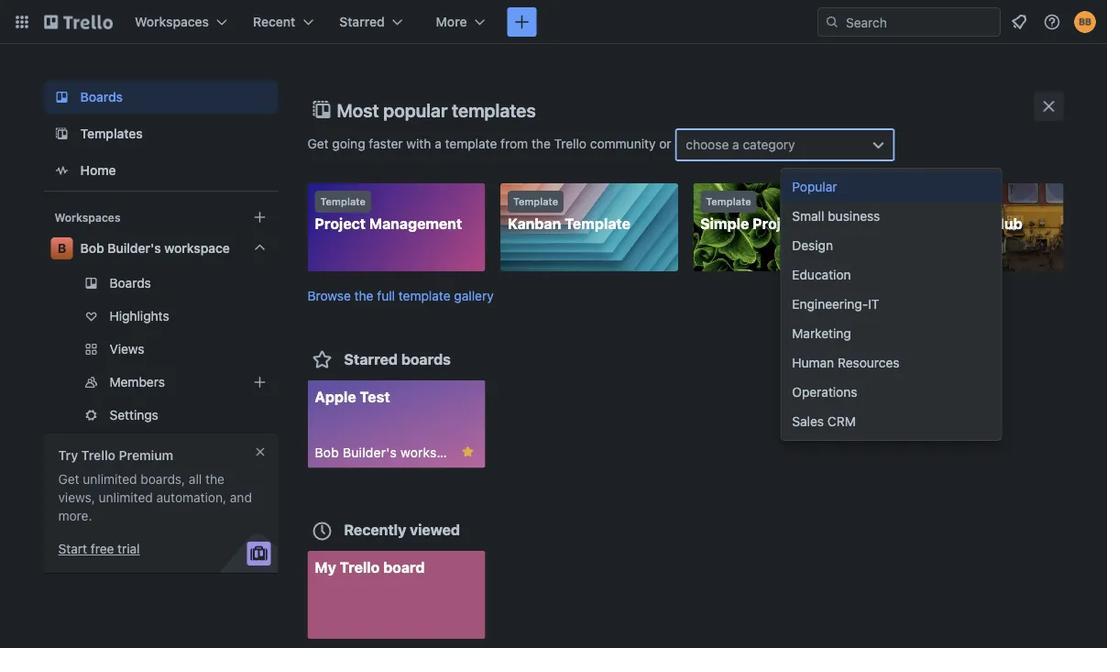 Task type: locate. For each thing, give the bounding box(es) containing it.
get inside try trello premium get unlimited boards, all the views, unlimited automation, and more.
[[58, 472, 79, 487]]

0 horizontal spatial workspace
[[164, 241, 230, 256]]

0 horizontal spatial bob builder's workspace
[[80, 241, 230, 256]]

automation,
[[156, 490, 227, 505]]

apple test
[[315, 388, 390, 405]]

template board image
[[51, 123, 73, 145]]

search image
[[825, 15, 840, 29]]

workspaces inside 'popup button'
[[135, 14, 209, 29]]

the
[[532, 136, 551, 151], [355, 288, 374, 303], [205, 472, 225, 487]]

0 vertical spatial builder's
[[108, 241, 161, 256]]

0 horizontal spatial the
[[205, 472, 225, 487]]

trello
[[554, 136, 587, 151], [81, 448, 116, 463], [340, 559, 380, 576]]

workspaces button
[[124, 7, 238, 37]]

bob right b
[[80, 241, 104, 256]]

kanban
[[508, 215, 562, 232]]

builder's up highlights
[[108, 241, 161, 256]]

trello left community
[[554, 136, 587, 151]]

unlimited up views,
[[83, 472, 137, 487]]

template up simple
[[706, 196, 752, 208]]

back to home image
[[44, 7, 113, 37]]

template
[[445, 136, 497, 151], [399, 288, 451, 303]]

start free trial button
[[58, 540, 140, 558]]

Search field
[[840, 8, 1000, 36]]

1 horizontal spatial trello
[[340, 559, 380, 576]]

boards link
[[44, 81, 278, 114], [44, 269, 278, 298]]

0 horizontal spatial trello
[[81, 448, 116, 463]]

starred right recent popup button
[[340, 14, 385, 29]]

0 vertical spatial trello
[[554, 136, 587, 151]]

more.
[[58, 509, 92, 524]]

boards
[[80, 89, 123, 105], [110, 276, 151, 291]]

most
[[337, 99, 379, 121]]

1 vertical spatial get
[[58, 472, 79, 487]]

try
[[58, 448, 78, 463]]

1 vertical spatial starred
[[344, 350, 398, 368]]

the inside try trello premium get unlimited boards, all the views, unlimited automation, and more.
[[205, 472, 225, 487]]

a right with
[[435, 136, 442, 151]]

2 horizontal spatial trello
[[554, 136, 587, 151]]

template down going
[[321, 196, 366, 208]]

members link
[[44, 368, 297, 397]]

open information menu image
[[1044, 13, 1062, 31]]

0 vertical spatial boards link
[[44, 81, 278, 114]]

1 vertical spatial the
[[355, 288, 374, 303]]

0 vertical spatial the
[[532, 136, 551, 151]]

2 vertical spatial trello
[[340, 559, 380, 576]]

0 vertical spatial template
[[445, 136, 497, 151]]

human
[[793, 355, 835, 370]]

1 horizontal spatial the
[[355, 288, 374, 303]]

template down templates
[[445, 136, 497, 151]]

1 horizontal spatial project
[[753, 215, 804, 232]]

crm
[[828, 414, 856, 429]]

get left going
[[308, 136, 329, 151]]

trello for try trello premium get unlimited boards, all the views, unlimited automation, and more.
[[81, 448, 116, 463]]

and
[[230, 490, 252, 505]]

workspaces
[[135, 14, 209, 29], [55, 211, 121, 224]]

small business
[[793, 209, 881, 224]]

going
[[332, 136, 366, 151]]

a right choose
[[733, 137, 740, 152]]

start free trial
[[58, 542, 140, 557]]

my trello board link
[[308, 551, 485, 639]]

boards for 1st the boards 'link'
[[80, 89, 123, 105]]

bob builder's workspace
[[80, 241, 230, 256], [315, 445, 467, 460]]

1 horizontal spatial get
[[308, 136, 329, 151]]

choose a category
[[686, 137, 796, 152]]

project up design
[[753, 215, 804, 232]]

1 vertical spatial bob builder's workspace
[[315, 445, 467, 460]]

0 vertical spatial get
[[308, 136, 329, 151]]

unlimited down boards,
[[99, 490, 153, 505]]

1 vertical spatial boards
[[110, 276, 151, 291]]

the right from
[[532, 136, 551, 151]]

1 project from the left
[[315, 215, 366, 232]]

template right full
[[399, 288, 451, 303]]

trello right try
[[81, 448, 116, 463]]

trello inside try trello premium get unlimited boards, all the views, unlimited automation, and more.
[[81, 448, 116, 463]]

project
[[315, 215, 366, 232], [753, 215, 804, 232]]

community
[[590, 136, 656, 151]]

create board or workspace image
[[513, 13, 531, 31]]

get up views,
[[58, 472, 79, 487]]

template inside template simple project board
[[706, 196, 752, 208]]

recent
[[253, 14, 296, 29]]

1 vertical spatial boards link
[[44, 269, 278, 298]]

boards link up the highlights link
[[44, 269, 278, 298]]

project inside template simple project board
[[753, 215, 804, 232]]

home
[[80, 163, 116, 178]]

0 vertical spatial workspaces
[[135, 14, 209, 29]]

bob
[[80, 241, 104, 256], [315, 445, 339, 460]]

0 vertical spatial starred
[[340, 14, 385, 29]]

management
[[369, 215, 462, 232]]

starred up test
[[344, 350, 398, 368]]

template kanban template
[[508, 196, 631, 232]]

trello inside my trello board link
[[340, 559, 380, 576]]

2 project from the left
[[753, 215, 804, 232]]

1 horizontal spatial workspace
[[401, 445, 467, 460]]

0 horizontal spatial project
[[315, 215, 366, 232]]

0 horizontal spatial bob
[[80, 241, 104, 256]]

template for remote
[[899, 196, 945, 208]]

builder's down test
[[343, 445, 397, 460]]

a
[[435, 136, 442, 151], [733, 137, 740, 152]]

1 vertical spatial workspace
[[401, 445, 467, 460]]

bob down apple
[[315, 445, 339, 460]]

with
[[407, 136, 431, 151]]

business
[[828, 209, 881, 224]]

boards up templates
[[80, 89, 123, 105]]

boards up highlights
[[110, 276, 151, 291]]

recently
[[344, 521, 407, 539]]

unlimited
[[83, 472, 137, 487], [99, 490, 153, 505]]

template up kanban
[[513, 196, 559, 208]]

project up browse
[[315, 215, 366, 232]]

team
[[952, 215, 990, 232]]

sales crm
[[793, 414, 856, 429]]

views,
[[58, 490, 95, 505]]

category
[[743, 137, 796, 152]]

the right all on the bottom of the page
[[205, 472, 225, 487]]

bob builder's workspace up the highlights link
[[80, 241, 230, 256]]

full
[[377, 288, 395, 303]]

template up remote
[[899, 196, 945, 208]]

0 vertical spatial bob builder's workspace
[[80, 241, 230, 256]]

0 horizontal spatial get
[[58, 472, 79, 487]]

the left full
[[355, 288, 374, 303]]

bob builder's workspace down test
[[315, 445, 467, 460]]

0 vertical spatial boards
[[80, 89, 123, 105]]

more
[[436, 14, 467, 29]]

primary element
[[0, 0, 1108, 44]]

2 horizontal spatial the
[[532, 136, 551, 151]]

board image
[[51, 86, 73, 108]]

template
[[321, 196, 366, 208], [513, 196, 559, 208], [706, 196, 752, 208], [899, 196, 945, 208], [565, 215, 631, 232]]

1 vertical spatial trello
[[81, 448, 116, 463]]

highlights
[[110, 309, 169, 324]]

settings
[[110, 408, 159, 423]]

all
[[189, 472, 202, 487]]

boards
[[401, 350, 451, 368]]

design
[[793, 238, 834, 253]]

boards link up the templates link
[[44, 81, 278, 114]]

starred
[[340, 14, 385, 29], [344, 350, 398, 368]]

1 vertical spatial builder's
[[343, 445, 397, 460]]

template simple project board
[[701, 196, 850, 232]]

templates
[[452, 99, 536, 121]]

starred inside popup button
[[340, 14, 385, 29]]

0 vertical spatial bob
[[80, 241, 104, 256]]

board
[[383, 559, 425, 576]]

1 vertical spatial workspaces
[[55, 211, 121, 224]]

template inside template remote team hub
[[899, 196, 945, 208]]

1 vertical spatial bob
[[315, 445, 339, 460]]

members
[[110, 375, 165, 390]]

1 horizontal spatial workspaces
[[135, 14, 209, 29]]

2 vertical spatial the
[[205, 472, 225, 487]]

workspace
[[164, 241, 230, 256], [401, 445, 467, 460]]

workspace up the highlights link
[[164, 241, 230, 256]]

browse the full template gallery
[[308, 288, 494, 303]]

0 horizontal spatial workspaces
[[55, 211, 121, 224]]

1 horizontal spatial builder's
[[343, 445, 397, 460]]

gallery
[[454, 288, 494, 303]]

template inside template project management
[[321, 196, 366, 208]]

workspace up viewed
[[401, 445, 467, 460]]

trello right "my"
[[340, 559, 380, 576]]



Task type: describe. For each thing, give the bounding box(es) containing it.
boards for 2nd the boards 'link' from the top
[[110, 276, 151, 291]]

faster
[[369, 136, 403, 151]]

premium
[[119, 448, 173, 463]]

operations
[[793, 385, 858, 400]]

hub
[[994, 215, 1023, 232]]

it
[[869, 297, 880, 312]]

starred for starred
[[340, 14, 385, 29]]

recently viewed
[[344, 521, 460, 539]]

boards,
[[141, 472, 185, 487]]

highlights link
[[44, 302, 278, 331]]

more button
[[425, 7, 497, 37]]

start
[[58, 542, 87, 557]]

template right kanban
[[565, 215, 631, 232]]

engineering-it
[[793, 297, 880, 312]]

1 horizontal spatial bob
[[315, 445, 339, 460]]

b
[[58, 241, 66, 256]]

the for try trello premium get unlimited boards, all the views, unlimited automation, and more.
[[205, 472, 225, 487]]

remote
[[894, 215, 948, 232]]

template project management
[[315, 196, 462, 232]]

project inside template project management
[[315, 215, 366, 232]]

template for kanban
[[513, 196, 559, 208]]

starred for starred boards
[[344, 350, 398, 368]]

board
[[808, 215, 850, 232]]

0 horizontal spatial a
[[435, 136, 442, 151]]

resources
[[838, 355, 900, 370]]

small
[[793, 209, 825, 224]]

template remote team hub
[[894, 196, 1023, 232]]

recent button
[[242, 7, 325, 37]]

free
[[91, 542, 114, 557]]

starred button
[[329, 7, 414, 37]]

1 boards link from the top
[[44, 81, 278, 114]]

from
[[501, 136, 528, 151]]

try trello premium get unlimited boards, all the views, unlimited automation, and more.
[[58, 448, 252, 524]]

trello for my trello board
[[340, 559, 380, 576]]

education
[[793, 267, 852, 282]]

settings link
[[44, 401, 278, 430]]

viewed
[[410, 521, 460, 539]]

home link
[[44, 154, 278, 187]]

bob builder (bobbuilder40) image
[[1075, 11, 1097, 33]]

views
[[110, 342, 145, 357]]

simple
[[701, 215, 750, 232]]

the for get going faster with a template from the trello community or
[[532, 136, 551, 151]]

get going faster with a template from the trello community or
[[308, 136, 675, 151]]

add image
[[249, 371, 271, 393]]

starred boards
[[344, 350, 451, 368]]

browse the full template gallery link
[[308, 288, 494, 303]]

my trello board
[[315, 559, 425, 576]]

templates link
[[44, 117, 278, 150]]

forward image
[[275, 371, 297, 393]]

or
[[660, 136, 672, 151]]

home image
[[51, 160, 73, 182]]

templates
[[80, 126, 143, 141]]

trial
[[118, 542, 140, 557]]

2 boards link from the top
[[44, 269, 278, 298]]

choose
[[686, 137, 729, 152]]

click to unstar this board. it will be removed from your starred list. image
[[460, 443, 476, 460]]

1 horizontal spatial bob builder's workspace
[[315, 445, 467, 460]]

1 vertical spatial unlimited
[[99, 490, 153, 505]]

engineering-
[[793, 297, 869, 312]]

0 horizontal spatial builder's
[[108, 241, 161, 256]]

my
[[315, 559, 336, 576]]

popular
[[793, 179, 838, 194]]

popular
[[384, 99, 448, 121]]

1 vertical spatial template
[[399, 288, 451, 303]]

0 notifications image
[[1009, 11, 1031, 33]]

create a workspace image
[[249, 206, 271, 228]]

marketing
[[793, 326, 852, 341]]

human resources
[[793, 355, 900, 370]]

apple
[[315, 388, 356, 405]]

template for simple
[[706, 196, 752, 208]]

test
[[360, 388, 390, 405]]

template for project
[[321, 196, 366, 208]]

0 vertical spatial unlimited
[[83, 472, 137, 487]]

most popular templates
[[337, 99, 536, 121]]

browse
[[308, 288, 351, 303]]

sales
[[793, 414, 824, 429]]

0 vertical spatial workspace
[[164, 241, 230, 256]]

views link
[[44, 335, 278, 364]]

1 horizontal spatial a
[[733, 137, 740, 152]]



Task type: vqa. For each thing, say whether or not it's contained in the screenshot.
app Add a card button
no



